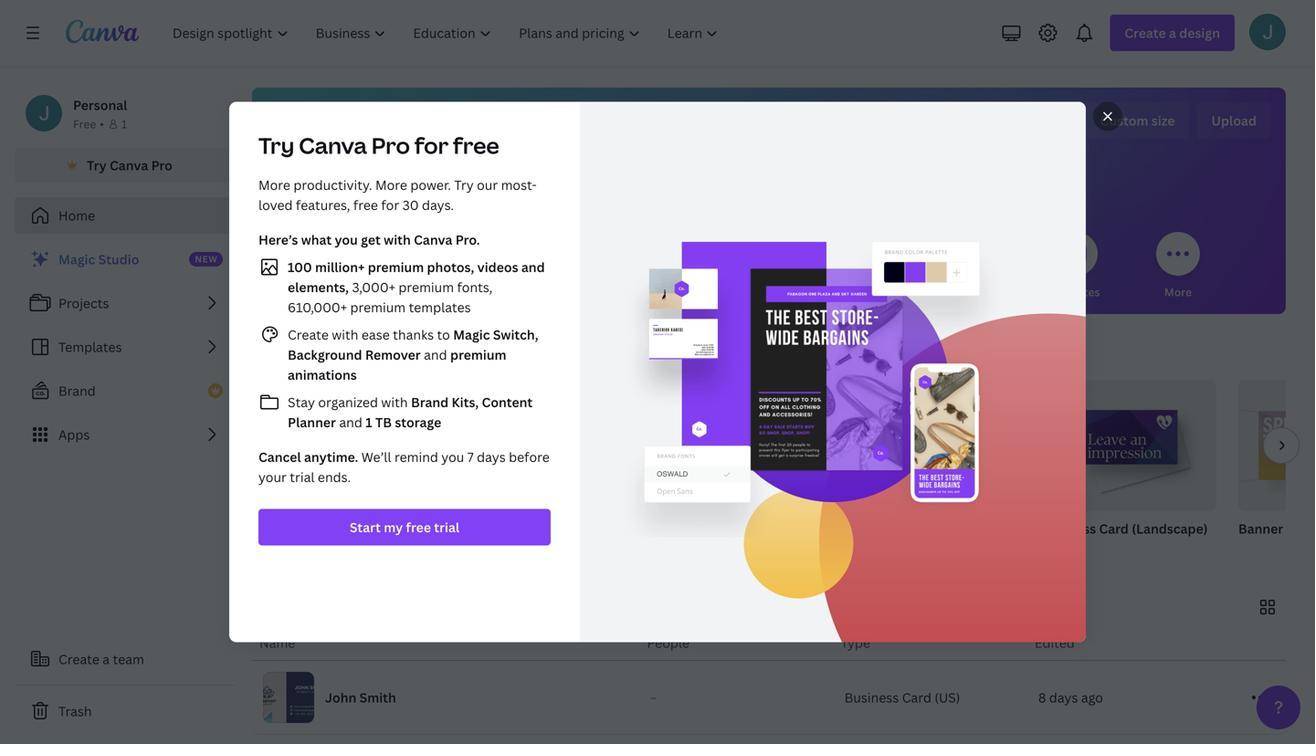 Task type: describe. For each thing, give the bounding box(es) containing it.
elements,
[[288, 279, 349, 296]]

new
[[195, 253, 218, 265]]

people
[[647, 634, 690, 652]]

will
[[653, 109, 700, 148]]

doc group
[[252, 380, 428, 561]]

whiteboards
[[530, 285, 599, 300]]

background
[[288, 346, 362, 364]]

power.
[[411, 176, 451, 194]]

100
[[288, 259, 312, 276]]

canva for try canva pro
[[110, 157, 148, 174]]

1 - from the left
[[651, 693, 654, 703]]

premium animations
[[288, 346, 507, 384]]

we'll remind you 7 days before your trial ends.
[[259, 449, 550, 486]]

trial inside button
[[434, 519, 460, 536]]

8 days ago
[[1039, 689, 1103, 707]]

free
[[73, 116, 96, 132]]

1 horizontal spatial days
[[1049, 689, 1078, 707]]

magic for switch,
[[453, 326, 490, 343]]

stay organized with
[[288, 394, 411, 411]]

you
[[252, 343, 282, 365]]

0 vertical spatial 1
[[121, 116, 127, 132]]

what
[[570, 109, 647, 148]]

worksheet (us letter portrait)
[[647, 520, 835, 538]]

websites button
[[1052, 219, 1100, 314]]

start my free trial button
[[259, 509, 551, 546]]

edited
[[1035, 634, 1075, 652]]

thanks
[[393, 326, 434, 343]]

media
[[770, 285, 803, 300]]

0 vertical spatial for
[[415, 131, 449, 160]]

business card (us)
[[845, 689, 960, 707]]

pro.
[[456, 231, 480, 248]]

photos,
[[427, 259, 474, 276]]

group for facebook cover
[[844, 380, 1019, 512]]

print products button
[[935, 219, 1012, 314]]

products
[[964, 285, 1012, 300]]

and for and 1 tb storage
[[339, 414, 363, 431]]

start my free trial
[[350, 519, 460, 536]]

3,000+
[[352, 279, 396, 296]]

templates link
[[15, 329, 238, 365]]

2 horizontal spatial free
[[453, 131, 499, 160]]

group for worksheet (us letter portrait)
[[647, 380, 822, 512]]

whiteboard group
[[449, 380, 625, 561]]

our
[[477, 176, 498, 194]]

videos button
[[850, 219, 893, 314]]

you might want to try...
[[252, 343, 436, 365]]

610,000+
[[288, 299, 347, 316]]

--
[[651, 693, 656, 703]]

social
[[735, 285, 768, 300]]

content
[[482, 394, 533, 411]]

group for business card (landscape)
[[1041, 380, 1218, 512]]

cancel
[[259, 449, 301, 466]]

what
[[301, 231, 332, 248]]

team
[[113, 651, 144, 668]]

brand link
[[15, 373, 238, 409]]

premium inside 100 million+ premium photos, videos and elements,
[[368, 259, 424, 276]]

presentations
[[630, 285, 704, 300]]

6 group from the left
[[1239, 380, 1315, 512]]

organized
[[318, 394, 378, 411]]

what will you
[[570, 109, 767, 148]]

we'll
[[361, 449, 391, 466]]

a
[[103, 651, 110, 668]]

100 million+ premium photos, videos and elements,
[[288, 259, 545, 296]]

facebook cover
[[844, 520, 944, 538]]

start
[[350, 519, 381, 536]]

here's
[[259, 231, 298, 248]]

and inside 100 million+ premium photos, videos and elements,
[[521, 259, 545, 276]]

3,000+ premium fonts, 610,000+ premium templates
[[288, 279, 493, 316]]

try canva pro button
[[15, 148, 238, 183]]

create a team button
[[15, 641, 238, 678]]

magic studio
[[58, 251, 139, 268]]

worksheet (us letter portrait) group
[[647, 380, 835, 561]]

social media button
[[735, 219, 803, 314]]

canva for try canva pro for free
[[299, 131, 367, 160]]

your
[[259, 469, 287, 486]]

create for create with ease thanks to
[[288, 326, 329, 343]]

tb
[[375, 414, 392, 431]]

magic for studio
[[58, 251, 95, 268]]

home
[[58, 207, 95, 224]]

1 vertical spatial with
[[332, 326, 359, 343]]

get
[[361, 231, 381, 248]]

apps link
[[15, 417, 238, 453]]

print products
[[935, 285, 1012, 300]]

most-
[[501, 176, 537, 194]]

pro for try canva pro
[[151, 157, 173, 174]]

business card (landscape) group
[[1041, 380, 1218, 561]]

my
[[384, 519, 403, 536]]

30
[[402, 196, 419, 214]]

brand for brand kits, content planner
[[411, 394, 449, 411]]

business for business card (landscape)
[[1041, 520, 1096, 538]]

portrait)
[[782, 520, 835, 538]]

cancel anytime.
[[259, 449, 358, 466]]

animations
[[288, 366, 357, 384]]

trash
[[58, 703, 92, 720]]

type
[[841, 634, 871, 652]]

premium up templates
[[399, 279, 454, 296]]

videos
[[477, 259, 518, 276]]

card for (us)
[[902, 689, 932, 707]]

7
[[467, 449, 474, 466]]

try for try canva pro
[[87, 157, 107, 174]]

create for create a team
[[58, 651, 99, 668]]

for
[[340, 285, 357, 300]]

business for business card (us)
[[845, 689, 899, 707]]

smith
[[360, 689, 396, 707]]

apps
[[58, 426, 90, 443]]

john
[[325, 689, 357, 707]]

templates
[[409, 299, 471, 316]]

you for will
[[706, 109, 761, 148]]



Task type: locate. For each thing, give the bounding box(es) containing it.
more inside button
[[1165, 285, 1192, 300]]

canva inside button
[[110, 157, 148, 174]]

0 horizontal spatial try
[[87, 157, 107, 174]]

0 horizontal spatial to
[[380, 343, 397, 365]]

brand for brand
[[58, 382, 96, 400]]

you right will
[[706, 109, 761, 148]]

0 vertical spatial days
[[477, 449, 506, 466]]

5 group from the left
[[1041, 380, 1218, 512]]

free inside button
[[406, 519, 431, 536]]

brand
[[58, 382, 96, 400], [411, 394, 449, 411]]

docs
[[449, 285, 476, 300]]

home link
[[15, 197, 238, 234]]

pro up home 'link'
[[151, 157, 173, 174]]

0 vertical spatial create
[[288, 326, 329, 343]]

card for (landscape)
[[1099, 520, 1129, 538]]

ends.
[[318, 469, 351, 486]]

and for and
[[421, 346, 450, 364]]

1 vertical spatial trial
[[434, 519, 460, 536]]

0 horizontal spatial pro
[[151, 157, 173, 174]]

0 horizontal spatial more
[[259, 176, 290, 194]]

0 horizontal spatial for
[[381, 196, 399, 214]]

try canva pro
[[87, 157, 173, 174]]

try down "•"
[[87, 157, 107, 174]]

whiteboards button
[[530, 219, 599, 314]]

0 vertical spatial and
[[521, 259, 545, 276]]

magic left studio
[[58, 251, 95, 268]]

group inside worksheet (us letter portrait) group
[[647, 380, 822, 512]]

business inside group
[[1041, 520, 1096, 538]]

days.
[[422, 196, 454, 214]]

2 - from the left
[[654, 693, 656, 703]]

pro for try canva pro for free
[[372, 131, 410, 160]]

2 horizontal spatial try
[[454, 176, 474, 194]]

with up 'and 1 tb storage'
[[381, 394, 408, 411]]

switch,
[[493, 326, 539, 343]]

create up background
[[288, 326, 329, 343]]

1 horizontal spatial for
[[415, 131, 449, 160]]

1 left tb at the left bottom of the page
[[366, 414, 372, 431]]

you for remind
[[441, 449, 464, 466]]

0 horizontal spatial brand
[[58, 382, 96, 400]]

presentations button
[[630, 219, 704, 314]]

(us)
[[935, 689, 960, 707]]

1 vertical spatial 1
[[366, 414, 372, 431]]

2 horizontal spatial and
[[521, 259, 545, 276]]

1 horizontal spatial try
[[259, 131, 294, 160]]

remind
[[395, 449, 438, 466]]

(land
[[1287, 520, 1315, 538]]

1 vertical spatial for
[[381, 196, 399, 214]]

2 horizontal spatial canva
[[414, 231, 453, 248]]

1 horizontal spatial card
[[1099, 520, 1129, 538]]

list containing magic studio
[[15, 241, 238, 453]]

2 vertical spatial and
[[339, 414, 363, 431]]

0 horizontal spatial canva
[[110, 157, 148, 174]]

whiteboard
[[449, 520, 523, 538]]

and right videos
[[521, 259, 545, 276]]

facebook cover group
[[844, 380, 1019, 561]]

pro up more productivity. more power. try our most- loved features, free for 30 days.
[[372, 131, 410, 160]]

0 horizontal spatial days
[[477, 449, 506, 466]]

2 vertical spatial with
[[381, 394, 408, 411]]

remover
[[365, 346, 421, 364]]

group for whiteboard
[[449, 380, 625, 512]]

projects link
[[15, 285, 238, 322]]

1 vertical spatial and
[[421, 346, 450, 364]]

name
[[259, 634, 295, 652]]

try up loved
[[259, 131, 294, 160]]

free
[[453, 131, 499, 160], [353, 196, 378, 214], [406, 519, 431, 536]]

0 horizontal spatial trial
[[290, 469, 315, 486]]

1 horizontal spatial list
[[259, 256, 551, 433]]

loved
[[259, 196, 293, 214]]

0 vertical spatial card
[[1099, 520, 1129, 538]]

1 horizontal spatial 1
[[366, 414, 372, 431]]

1 horizontal spatial free
[[406, 519, 431, 536]]

1 horizontal spatial magic
[[453, 326, 490, 343]]

and 1 tb storage
[[336, 414, 441, 431]]

0 vertical spatial free
[[453, 131, 499, 160]]

•
[[100, 116, 104, 132]]

magic
[[58, 251, 95, 268], [453, 326, 490, 343]]

group for doc
[[252, 380, 428, 512]]

premium up 3,000+
[[368, 259, 424, 276]]

premium down switch,
[[450, 346, 507, 364]]

facebook
[[844, 520, 904, 538]]

trial down cancel anytime.
[[290, 469, 315, 486]]

try...
[[400, 343, 436, 365]]

list containing 100 million+ premium photos, videos and elements,
[[259, 256, 551, 433]]

million+
[[315, 259, 365, 276]]

features,
[[296, 196, 350, 214]]

with right get
[[384, 231, 411, 248]]

trial inside we'll remind you 7 days before your trial ends.
[[290, 469, 315, 486]]

free up here's what you get with canva pro.
[[353, 196, 378, 214]]

0 horizontal spatial free
[[353, 196, 378, 214]]

0 horizontal spatial card
[[902, 689, 932, 707]]

0 horizontal spatial create
[[58, 651, 99, 668]]

4 group from the left
[[844, 380, 1019, 512]]

0 vertical spatial business
[[1041, 520, 1096, 538]]

planner
[[288, 414, 336, 431]]

templates
[[58, 338, 122, 356]]

free up our
[[453, 131, 499, 160]]

docs button
[[440, 219, 484, 314]]

1 right "•"
[[121, 116, 127, 132]]

business card (landscape)
[[1041, 520, 1208, 538]]

websites
[[1052, 285, 1100, 300]]

top level navigation element
[[161, 15, 734, 51]]

card left (landscape)
[[1099, 520, 1129, 538]]

magic inside magic switch, background remover
[[453, 326, 490, 343]]

canva
[[299, 131, 367, 160], [110, 157, 148, 174], [414, 231, 453, 248]]

2 group from the left
[[449, 380, 625, 512]]

magic switch, background remover
[[288, 326, 539, 364]]

pro
[[372, 131, 410, 160], [151, 157, 173, 174]]

1 vertical spatial card
[[902, 689, 932, 707]]

for
[[415, 131, 449, 160], [381, 196, 399, 214]]

you left get
[[335, 231, 358, 248]]

create inside button
[[58, 651, 99, 668]]

0 horizontal spatial and
[[339, 414, 363, 431]]

create inside list
[[288, 326, 329, 343]]

create left a
[[58, 651, 99, 668]]

0 horizontal spatial magic
[[58, 251, 95, 268]]

you right the for
[[360, 285, 380, 300]]

more
[[259, 176, 290, 194], [375, 176, 407, 194], [1165, 285, 1192, 300]]

free right my
[[406, 519, 431, 536]]

(landscape)
[[1132, 520, 1208, 538]]

you inside we'll remind you 7 days before your trial ends.
[[441, 449, 464, 466]]

for left '30'
[[381, 196, 399, 214]]

3 group from the left
[[647, 380, 822, 512]]

free inside more productivity. more power. try our most- loved features, free for 30 days.
[[353, 196, 378, 214]]

you
[[706, 109, 761, 148], [335, 231, 358, 248], [360, 285, 380, 300], [441, 449, 464, 466]]

(us
[[716, 520, 738, 538]]

brand up "storage"
[[411, 394, 449, 411]]

worksheet
[[647, 520, 713, 538]]

group
[[252, 380, 428, 512], [449, 380, 625, 512], [647, 380, 822, 512], [844, 380, 1019, 512], [1041, 380, 1218, 512], [1239, 380, 1315, 512]]

more for more
[[1165, 285, 1192, 300]]

1 vertical spatial free
[[353, 196, 378, 214]]

1 vertical spatial days
[[1049, 689, 1078, 707]]

0 vertical spatial magic
[[58, 251, 95, 268]]

try inside button
[[87, 157, 107, 174]]

want
[[336, 343, 376, 365]]

brand up apps
[[58, 382, 96, 400]]

pro inside button
[[151, 157, 173, 174]]

1 horizontal spatial and
[[421, 346, 450, 364]]

and down thanks
[[421, 346, 450, 364]]

1 vertical spatial business
[[845, 689, 899, 707]]

canva up home 'link'
[[110, 157, 148, 174]]

more for more productivity. more power. try our most- loved features, free for 30 days.
[[259, 176, 290, 194]]

ease
[[362, 326, 390, 343]]

banner
[[1239, 520, 1284, 538]]

canva up photos,
[[414, 231, 453, 248]]

trial right my
[[434, 519, 460, 536]]

doc
[[252, 520, 277, 538]]

you inside button
[[360, 285, 380, 300]]

brand kits, content planner
[[288, 394, 533, 431]]

1 horizontal spatial to
[[437, 326, 450, 343]]

ago
[[1081, 689, 1103, 707]]

try inside more productivity. more power. try our most- loved features, free for 30 days.
[[454, 176, 474, 194]]

try left our
[[454, 176, 474, 194]]

days inside we'll remind you 7 days before your trial ends.
[[477, 449, 506, 466]]

for inside more productivity. more power. try our most- loved features, free for 30 days.
[[381, 196, 399, 214]]

1 horizontal spatial create
[[288, 326, 329, 343]]

card left (us)
[[902, 689, 932, 707]]

stay
[[288, 394, 315, 411]]

1 horizontal spatial canva
[[299, 131, 367, 160]]

1 horizontal spatial business
[[1041, 520, 1096, 538]]

for up power. on the left
[[415, 131, 449, 160]]

premium inside premium animations
[[450, 346, 507, 364]]

2 vertical spatial free
[[406, 519, 431, 536]]

1 vertical spatial magic
[[453, 326, 490, 343]]

8
[[1039, 689, 1046, 707]]

0 horizontal spatial list
[[15, 241, 238, 453]]

banner (land
[[1239, 520, 1315, 538]]

0 vertical spatial trial
[[290, 469, 315, 486]]

and down stay organized with at the bottom left
[[339, 414, 363, 431]]

days right 7
[[477, 449, 506, 466]]

1 horizontal spatial more
[[375, 176, 407, 194]]

create a team
[[58, 651, 144, 668]]

0 horizontal spatial 1
[[121, 116, 127, 132]]

try canva pro for free
[[259, 131, 499, 160]]

0 vertical spatial with
[[384, 231, 411, 248]]

projects
[[58, 295, 109, 312]]

card inside group
[[1099, 520, 1129, 538]]

1 group from the left
[[252, 380, 428, 512]]

personal
[[73, 96, 127, 114]]

try
[[259, 131, 294, 160], [87, 157, 107, 174], [454, 176, 474, 194]]

1 horizontal spatial pro
[[372, 131, 410, 160]]

try for try canva pro for free
[[259, 131, 294, 160]]

trial
[[290, 469, 315, 486], [434, 519, 460, 536]]

here's what you get with canva pro.
[[259, 231, 480, 248]]

2 horizontal spatial more
[[1165, 285, 1192, 300]]

premium down 3,000+
[[350, 299, 406, 316]]

magic down templates
[[453, 326, 490, 343]]

with up background
[[332, 326, 359, 343]]

banner (landscape) group
[[1239, 380, 1315, 561]]

trash link
[[15, 693, 238, 730]]

brand inside brand kits, content planner
[[411, 394, 449, 411]]

kits,
[[452, 394, 479, 411]]

print
[[935, 285, 961, 300]]

list
[[15, 241, 238, 453], [259, 256, 551, 433]]

letter
[[741, 520, 779, 538]]

more productivity. more power. try our most- loved features, free for 30 days.
[[259, 176, 537, 214]]

-
[[651, 693, 654, 703], [654, 693, 656, 703]]

None search field
[[495, 170, 1043, 206]]

to inside list
[[437, 326, 450, 343]]

1 vertical spatial create
[[58, 651, 99, 668]]

days right the 8
[[1049, 689, 1078, 707]]

more button
[[1156, 219, 1200, 314]]

days
[[477, 449, 506, 466], [1049, 689, 1078, 707]]

0 horizontal spatial business
[[845, 689, 899, 707]]

1 horizontal spatial trial
[[434, 519, 460, 536]]

1 horizontal spatial brand
[[411, 394, 449, 411]]

might
[[286, 343, 332, 365]]

canva up productivity.
[[299, 131, 367, 160]]

premium
[[368, 259, 424, 276], [399, 279, 454, 296], [350, 299, 406, 316], [450, 346, 507, 364]]

1
[[121, 116, 127, 132], [366, 414, 372, 431]]

you for what
[[335, 231, 358, 248]]

you left 7
[[441, 449, 464, 466]]

social media
[[735, 285, 803, 300]]



Task type: vqa. For each thing, say whether or not it's contained in the screenshot.
SEARCH search field
no



